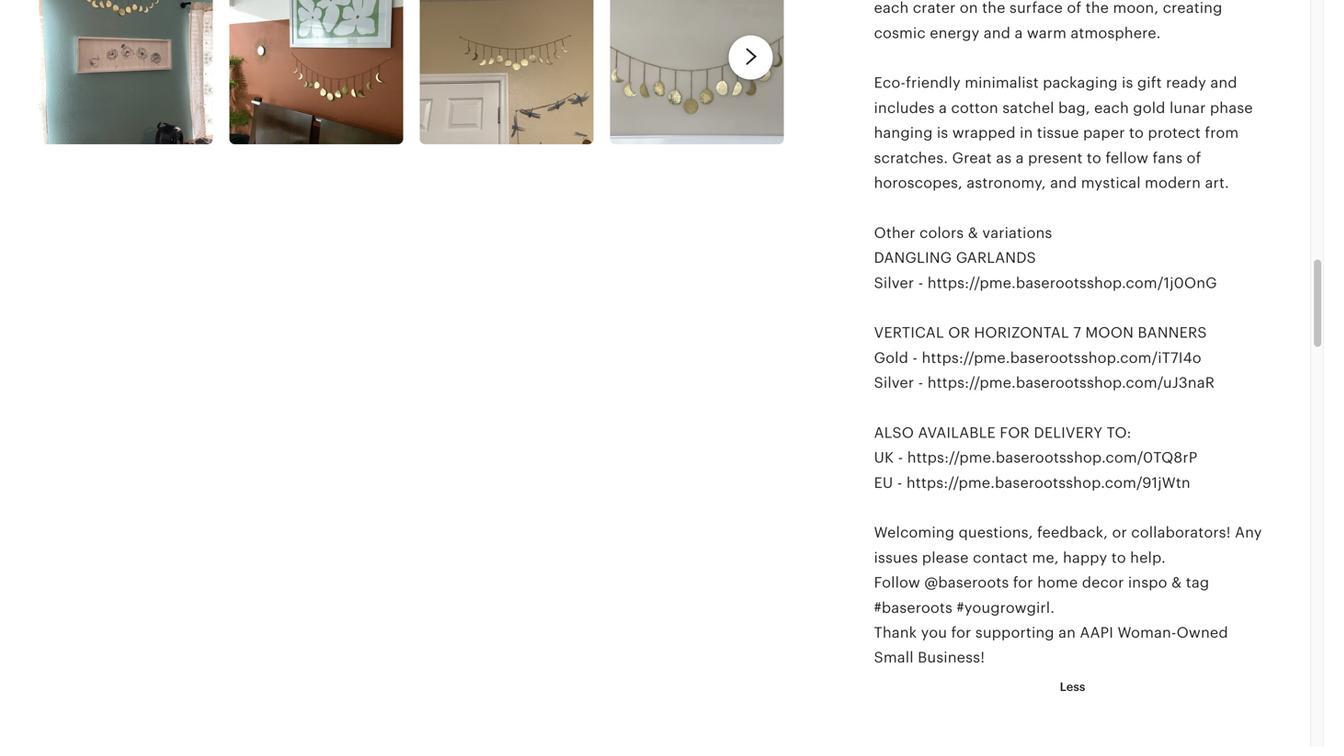 Task type: describe. For each thing, give the bounding box(es) containing it.
or
[[1112, 525, 1128, 542]]

business!
[[918, 650, 985, 667]]

present
[[1028, 150, 1083, 166]]

https://pme.baserootsshop.com/91jwtn
[[907, 475, 1191, 492]]

available
[[918, 425, 996, 441]]

less
[[1060, 681, 1086, 694]]

aapi
[[1080, 625, 1114, 642]]

help.
[[1131, 550, 1166, 567]]

banners
[[1138, 325, 1207, 341]]

eu
[[874, 475, 894, 492]]

vertical
[[874, 325, 945, 341]]

vertical or horizontal 7 moon banners gold - https://pme.baserootsshop.com/it7i4o silver - https://pme.baserootsshop.com/uj3nar
[[874, 325, 1215, 391]]

gold
[[874, 350, 909, 366]]

fellow
[[1106, 150, 1149, 166]]

https://pme.baserootsshop.com/it7i4o
[[922, 350, 1202, 366]]

delivery
[[1034, 425, 1103, 441]]

2 horizontal spatial to
[[1130, 125, 1144, 141]]

questions,
[[959, 525, 1033, 542]]

from
[[1205, 125, 1239, 141]]

welcoming questions, feedback, or collaborators! any issues please contact me, happy to help. follow @baseroots for home decor inspo & tag #baseroots #yougrowgirl. thank you for supporting an aapi woman-owned small business!
[[874, 525, 1263, 667]]

other
[[874, 225, 916, 241]]

includes
[[874, 100, 935, 116]]

owned
[[1177, 625, 1229, 642]]

scratches.
[[874, 150, 948, 166]]

supporting
[[976, 625, 1055, 642]]

0 horizontal spatial a
[[939, 100, 947, 116]]

gift
[[1138, 75, 1162, 91]]

gold
[[1133, 100, 1166, 116]]

wrapped
[[953, 125, 1016, 141]]

ready
[[1166, 75, 1207, 91]]

eco-
[[874, 75, 906, 91]]

also
[[874, 425, 914, 441]]

hanging
[[874, 125, 933, 141]]

you
[[921, 625, 948, 642]]

#baseroots
[[874, 600, 953, 617]]

issues
[[874, 550, 918, 567]]

please
[[922, 550, 969, 567]]

also available for delivery to: uk - https://pme.baserootsshop.com/0tq8rp eu - https://pme.baserootsshop.com/91jwtn
[[874, 425, 1198, 492]]

an
[[1059, 625, 1076, 642]]

of
[[1187, 150, 1202, 166]]

0 horizontal spatial is
[[937, 125, 949, 141]]

variations
[[983, 225, 1053, 241]]

bag,
[[1059, 100, 1091, 116]]

- inside other colors & variations dangling garlands silver - https://pme.baserootsshop.com/1j0ong
[[919, 275, 924, 291]]

1 horizontal spatial and
[[1211, 75, 1238, 91]]

1 horizontal spatial a
[[1016, 150, 1024, 166]]

or
[[949, 325, 970, 341]]

phase
[[1210, 100, 1253, 116]]

0 vertical spatial is
[[1122, 75, 1134, 91]]

silver inside other colors & variations dangling garlands silver - https://pme.baserootsshop.com/1j0ong
[[874, 275, 915, 291]]

other colors & variations dangling garlands silver - https://pme.baserootsshop.com/1j0ong
[[874, 225, 1218, 291]]

great
[[952, 150, 992, 166]]

art.
[[1205, 175, 1230, 191]]

woman-
[[1118, 625, 1177, 642]]

feedback,
[[1038, 525, 1108, 542]]

inspo
[[1128, 575, 1168, 592]]

@baseroots
[[925, 575, 1009, 592]]

horoscopes,
[[874, 175, 963, 191]]

silver inside vertical or horizontal 7 moon banners gold - https://pme.baserootsshop.com/it7i4o silver - https://pme.baserootsshop.com/uj3nar
[[874, 375, 915, 391]]

lunar
[[1170, 100, 1206, 116]]

for
[[1000, 425, 1030, 441]]

- right eu
[[898, 475, 903, 492]]

7
[[1074, 325, 1082, 341]]



Task type: locate. For each thing, give the bounding box(es) containing it.
moon
[[1086, 325, 1134, 341]]

and down present
[[1050, 175, 1077, 191]]

for up business!
[[952, 625, 972, 642]]

is
[[1122, 75, 1134, 91], [937, 125, 949, 141]]

mystical
[[1081, 175, 1141, 191]]

tag
[[1186, 575, 1210, 592]]

1 vertical spatial is
[[937, 125, 949, 141]]

any
[[1235, 525, 1263, 542]]

&
[[968, 225, 979, 241], [1172, 575, 1182, 592]]

- right gold
[[913, 350, 918, 366]]

cotton
[[951, 100, 999, 116]]

to inside the welcoming questions, feedback, or collaborators! any issues please contact me, happy to help. follow @baseroots for home decor inspo & tag #baseroots #yougrowgirl. thank you for supporting an aapi woman-owned small business!
[[1112, 550, 1127, 567]]

to down or
[[1112, 550, 1127, 567]]

- down dangling
[[919, 275, 924, 291]]

for up #yougrowgirl.
[[1013, 575, 1034, 592]]

a down friendly
[[939, 100, 947, 116]]

modern
[[1145, 175, 1201, 191]]

https://pme.baserootsshop.com/uj3nar
[[928, 375, 1215, 391]]

https://pme.baserootsshop.com/0tq8rp
[[908, 450, 1198, 466]]

0 horizontal spatial &
[[968, 225, 979, 241]]

1 horizontal spatial is
[[1122, 75, 1134, 91]]

thank
[[874, 625, 917, 642]]

a right as
[[1016, 150, 1024, 166]]

collaborators!
[[1132, 525, 1231, 542]]

uk
[[874, 450, 894, 466]]

and up phase
[[1211, 75, 1238, 91]]

0 vertical spatial a
[[939, 100, 947, 116]]

horizontal
[[974, 325, 1070, 341]]

protect
[[1148, 125, 1201, 141]]

1 vertical spatial to
[[1087, 150, 1102, 166]]

silver
[[874, 275, 915, 291], [874, 375, 915, 391]]

satchel
[[1003, 100, 1055, 116]]

follow
[[874, 575, 921, 592]]

to down paper
[[1087, 150, 1102, 166]]

eco-friendly minimalist packaging is gift ready and includes a cotton satchel bag, each gold lunar phase hanging is wrapped in tissue paper to protect from scratches. great as a present to fellow fans of horoscopes, astronomy, and mystical modern art.
[[874, 75, 1253, 191]]

is left gift
[[1122, 75, 1134, 91]]

to:
[[1107, 425, 1132, 441]]

to up fellow
[[1130, 125, 1144, 141]]

& left tag
[[1172, 575, 1182, 592]]

1 vertical spatial and
[[1050, 175, 1077, 191]]

minimalist
[[965, 75, 1039, 91]]

& right colors
[[968, 225, 979, 241]]

and
[[1211, 75, 1238, 91], [1050, 175, 1077, 191]]

0 vertical spatial silver
[[874, 275, 915, 291]]

1 silver from the top
[[874, 275, 915, 291]]

2 silver from the top
[[874, 375, 915, 391]]

is right hanging
[[937, 125, 949, 141]]

2 vertical spatial to
[[1112, 550, 1127, 567]]

silver down gold
[[874, 375, 915, 391]]

in
[[1020, 125, 1033, 141]]

me,
[[1032, 550, 1059, 567]]

each
[[1095, 100, 1129, 116]]

friendly
[[906, 75, 961, 91]]

& inside the welcoming questions, feedback, or collaborators! any issues please contact me, happy to help. follow @baseroots for home decor inspo & tag #baseroots #yougrowgirl. thank you for supporting an aapi woman-owned small business!
[[1172, 575, 1182, 592]]

decor
[[1082, 575, 1124, 592]]

0 horizontal spatial to
[[1087, 150, 1102, 166]]

to
[[1130, 125, 1144, 141], [1087, 150, 1102, 166], [1112, 550, 1127, 567]]

0 vertical spatial to
[[1130, 125, 1144, 141]]

1 vertical spatial a
[[1016, 150, 1024, 166]]

home
[[1038, 575, 1078, 592]]

0 vertical spatial for
[[1013, 575, 1034, 592]]

paper
[[1084, 125, 1125, 141]]

fans
[[1153, 150, 1183, 166]]

https://pme.baserootsshop.com/1j0ong
[[928, 275, 1218, 291]]

-
[[919, 275, 924, 291], [913, 350, 918, 366], [919, 375, 924, 391], [898, 450, 904, 466], [898, 475, 903, 492]]

0 horizontal spatial and
[[1050, 175, 1077, 191]]

& inside other colors & variations dangling garlands silver - https://pme.baserootsshop.com/1j0ong
[[968, 225, 979, 241]]

contact
[[973, 550, 1028, 567]]

welcoming
[[874, 525, 955, 542]]

- down vertical
[[919, 375, 924, 391]]

garlands
[[956, 250, 1037, 266]]

colors
[[920, 225, 964, 241]]

1 horizontal spatial &
[[1172, 575, 1182, 592]]

0 vertical spatial &
[[968, 225, 979, 241]]

0 vertical spatial and
[[1211, 75, 1238, 91]]

1 vertical spatial silver
[[874, 375, 915, 391]]

tissue
[[1037, 125, 1080, 141]]

- right 'uk'
[[898, 450, 904, 466]]

for
[[1013, 575, 1034, 592], [952, 625, 972, 642]]

silver down dangling
[[874, 275, 915, 291]]

less button
[[1046, 671, 1099, 704]]

0 horizontal spatial for
[[952, 625, 972, 642]]

small
[[874, 650, 914, 667]]

1 horizontal spatial to
[[1112, 550, 1127, 567]]

as
[[996, 150, 1012, 166]]

1 horizontal spatial for
[[1013, 575, 1034, 592]]

a
[[939, 100, 947, 116], [1016, 150, 1024, 166]]

1 vertical spatial for
[[952, 625, 972, 642]]

dangling
[[874, 250, 952, 266]]

astronomy,
[[967, 175, 1046, 191]]

1 vertical spatial &
[[1172, 575, 1182, 592]]

#yougrowgirl.
[[957, 600, 1055, 617]]

happy
[[1063, 550, 1108, 567]]

packaging
[[1043, 75, 1118, 91]]



Task type: vqa. For each thing, say whether or not it's contained in the screenshot.
the Quick shop button corresponding to (1.7k)
no



